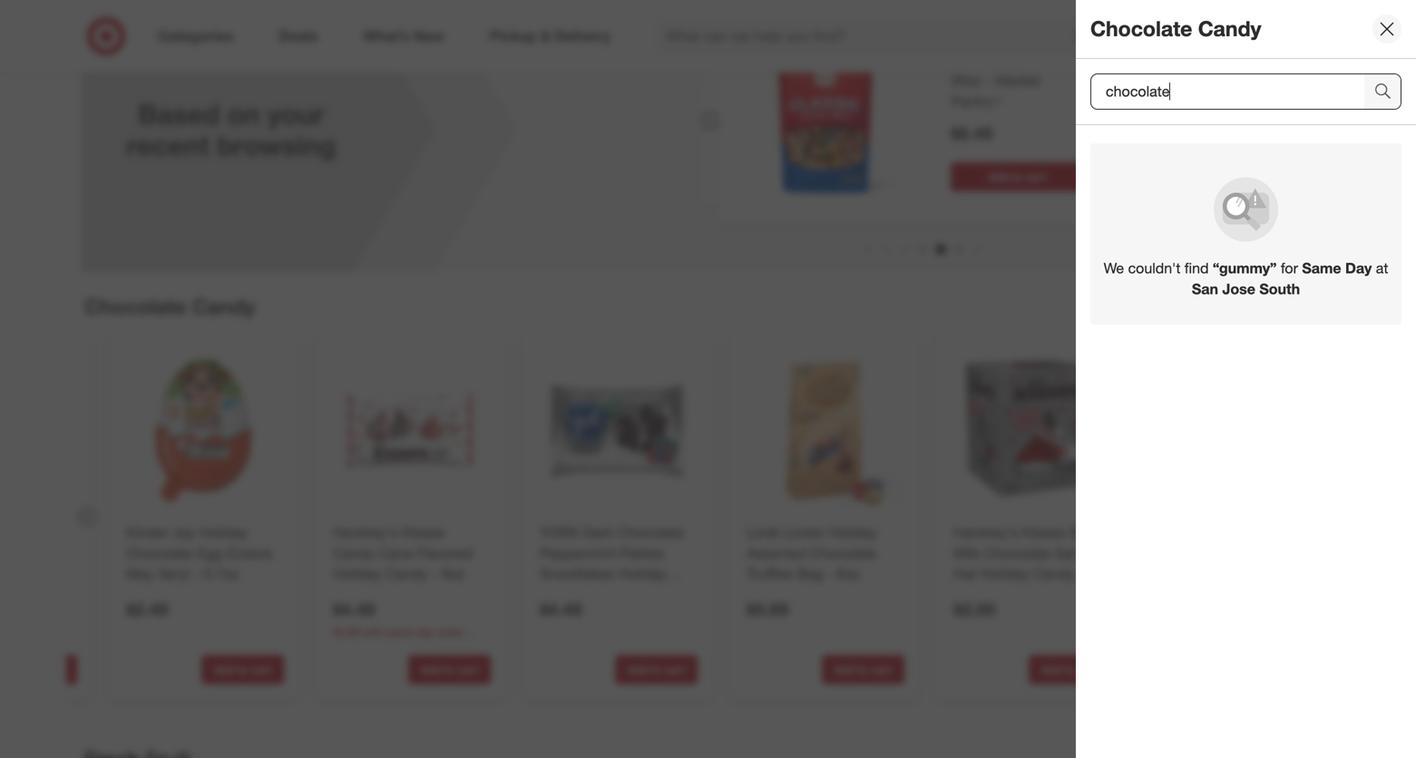 Task type: locate. For each thing, give the bounding box(es) containing it.
lindt lindor holiday assorted chocolate truffles bag - 6oz image
[[743, 350, 905, 512], [743, 350, 905, 512]]

based on your recent browsing
[[126, 98, 336, 162]]

add to cart button for $2.00
[[1029, 655, 1112, 684]]

2 kisses from the left
[[1023, 524, 1065, 542]]

holiday inside hershey's kisses candy cane flavored holiday candy - 9oz
[[333, 565, 382, 583]]

1.45oz
[[954, 586, 997, 604]]

0 horizontal spatial hershey's
[[333, 524, 398, 542]]

holiday down cane
[[333, 565, 382, 583]]

hershey's for hershey's kisses solid milk chocolate santa hat holiday candy - 1.45oz $2.00
[[954, 524, 1019, 542]]

1 add to cart from the left
[[214, 663, 272, 677]]

york
[[540, 524, 579, 542]]

flavored
[[417, 545, 473, 562]]

-
[[1059, 51, 1064, 69], [986, 72, 992, 90], [194, 565, 199, 583], [432, 565, 438, 583], [827, 565, 833, 583], [1079, 565, 1085, 583], [586, 586, 592, 604]]

1 horizontal spatial kisses
[[1023, 524, 1065, 542]]

0 horizontal spatial $4.49
[[333, 599, 375, 620]]

add to cart button
[[951, 163, 1083, 192], [202, 655, 284, 684], [408, 655, 491, 684], [615, 655, 698, 684], [822, 655, 905, 684], [1029, 655, 1112, 684]]

hershey's kisses candy cane flavored holiday candy - 9oz image
[[329, 350, 491, 512], [329, 350, 491, 512]]

hershey's kisses solid milk chocolate santa hat holiday candy - 1.45oz image
[[950, 350, 1112, 512], [950, 350, 1112, 512]]

find
[[1185, 260, 1209, 277]]

chocolate candy
[[1091, 16, 1262, 41], [84, 294, 255, 319]]

candy inside york dark chocolate peppermint patties snowflakes holiday candy - 9.6oz $4.49
[[540, 586, 582, 604]]

holiday inside hershey's kisses solid milk chocolate santa hat holiday candy - 1.45oz $2.00
[[981, 565, 1029, 583]]

chocolate candy inside chocolate candy dialog
[[1091, 16, 1262, 41]]

cart for $4.49
[[665, 663, 686, 677]]

"
[[1270, 260, 1277, 277]]

1 horizontal spatial $4.49
[[540, 599, 582, 620]]

kisses up flavored on the left bottom
[[402, 524, 445, 542]]

search button
[[1094, 16, 1138, 60]]

kisses
[[402, 524, 445, 542], [1023, 524, 1065, 542]]

bag
[[797, 565, 823, 583]]

to
[[1012, 170, 1022, 184], [237, 663, 248, 677], [444, 663, 455, 677], [651, 663, 662, 677], [858, 663, 868, 677], [1065, 663, 1075, 677]]

$4.49 up $3.99
[[333, 599, 375, 620]]

1 horizontal spatial chocolate candy
[[1091, 16, 1262, 41]]

1 hershey's from the left
[[333, 524, 398, 542]]

2 $4.49 from the left
[[540, 599, 582, 620]]

0 vertical spatial chocolate candy
[[1091, 16, 1262, 41]]

Find items for Delivery search field
[[1092, 74, 1365, 109]]

5 add to cart from the left
[[1041, 663, 1100, 677]]

classic trail mix - 26oz - market pantry™ image
[[733, 30, 915, 212], [733, 30, 915, 212]]

$4.49 $3.99 with same-day order services
[[333, 599, 463, 654]]

york dark chocolate peppermint patties snowflakes holiday candy - 9.6oz image
[[536, 350, 698, 512], [536, 350, 698, 512]]

to for $2.49
[[237, 663, 248, 677]]

0 horizontal spatial chocolate candy
[[84, 294, 255, 319]]

kinder joy holiday chocolate egg (colors may vary) - 0.7oz link
[[126, 523, 280, 585]]

to for $2.00
[[1065, 663, 1075, 677]]

at
[[1376, 260, 1389, 277]]

holiday up egg
[[199, 524, 248, 542]]

solid
[[1069, 524, 1102, 542]]

chocolate candy dialog
[[1076, 0, 1416, 759]]

- left 6oz
[[827, 565, 833, 583]]

same
[[1302, 260, 1342, 277]]

1 horizontal spatial hershey's
[[954, 524, 1019, 542]]

kisses inside hershey's kisses solid milk chocolate santa hat holiday candy - 1.45oz $2.00
[[1023, 524, 1065, 542]]

hershey's inside hershey's kisses candy cane flavored holiday candy - 9oz
[[333, 524, 398, 542]]

$6.49 add to cart
[[951, 123, 1046, 184]]

holiday
[[199, 524, 248, 542], [829, 524, 877, 542], [333, 565, 382, 583], [618, 565, 667, 583], [981, 565, 1029, 583]]

add to cart button for $5.69
[[822, 655, 905, 684]]

- down santa
[[1079, 565, 1085, 583]]

0 horizontal spatial kisses
[[402, 524, 445, 542]]

cart
[[1025, 170, 1046, 184], [251, 663, 272, 677], [458, 663, 479, 677], [665, 663, 686, 677], [871, 663, 893, 677], [1078, 663, 1100, 677]]

- right vary)
[[194, 565, 199, 583]]

jose
[[1223, 280, 1256, 298]]

$4.49
[[333, 599, 375, 620], [540, 599, 582, 620]]

1 kisses from the left
[[402, 524, 445, 542]]

services
[[333, 641, 374, 654]]

$2.49
[[126, 599, 168, 620]]

snowflakes
[[540, 565, 614, 583]]

$4.49 down snowflakes
[[540, 599, 582, 620]]

market
[[996, 72, 1041, 90]]

add to cart
[[214, 663, 272, 677], [421, 663, 479, 677], [627, 663, 686, 677], [834, 663, 893, 677], [1041, 663, 1100, 677]]

hershey's up cane
[[333, 524, 398, 542]]

add for $2.49
[[214, 663, 234, 677]]

santa
[[1055, 545, 1093, 562]]

for
[[1281, 260, 1298, 277]]

- down snowflakes
[[586, 586, 592, 604]]

gummy
[[1219, 260, 1270, 277]]

kisses for hershey's kisses candy cane flavored holiday candy - 9oz
[[402, 524, 445, 542]]

kinder joy holiday chocolate egg (colors may vary) - 0.7oz image
[[123, 350, 284, 512], [123, 350, 284, 512]]

ghirardelli holiday peppermint bark chocolate squares - 5.4oz image
[[0, 350, 77, 512], [0, 350, 77, 512]]

candy
[[1198, 16, 1262, 41], [192, 294, 255, 319], [333, 545, 375, 562], [386, 565, 428, 583], [1033, 565, 1075, 583], [540, 586, 582, 604]]

1 $4.49 from the left
[[333, 599, 375, 620]]

cart for $2.49
[[251, 663, 272, 677]]

hershey's inside hershey's kisses solid milk chocolate santa hat holiday candy - 1.45oz $2.00
[[954, 524, 1019, 542]]

3 add to cart from the left
[[627, 663, 686, 677]]

- inside york dark chocolate peppermint patties snowflakes holiday candy - 9.6oz $4.49
[[586, 586, 592, 604]]

classic trail mix - 26oz - market pantry™
[[951, 51, 1064, 110]]

based
[[138, 98, 220, 131]]

couldn't
[[1128, 260, 1181, 277]]

order
[[437, 625, 463, 639]]

hershey's kisses solid milk chocolate santa hat holiday candy - 1.45oz link
[[954, 523, 1108, 604]]

hershey's up milk
[[954, 524, 1019, 542]]

"
[[1213, 260, 1219, 277]]

chocolate
[[1091, 16, 1193, 41], [84, 294, 186, 319], [617, 524, 684, 542], [126, 545, 193, 562], [810, 545, 877, 562], [984, 545, 1051, 562]]

kisses up santa
[[1023, 524, 1065, 542]]

san
[[1192, 280, 1219, 298]]

kisses inside hershey's kisses candy cane flavored holiday candy - 9oz
[[402, 524, 445, 542]]

hershey's for hershey's kisses candy cane flavored holiday candy - 9oz
[[333, 524, 398, 542]]

holiday down patties
[[618, 565, 667, 583]]

add
[[988, 170, 1009, 184], [214, 663, 234, 677], [421, 663, 441, 677], [627, 663, 648, 677], [834, 663, 855, 677], [1041, 663, 1062, 677]]

2 add to cart from the left
[[421, 663, 479, 677]]

browsing
[[217, 129, 336, 162]]

- left 9oz
[[432, 565, 438, 583]]

assorted
[[747, 545, 806, 562]]

holiday up 6oz
[[829, 524, 877, 542]]

to inside the $6.49 add to cart
[[1012, 170, 1022, 184]]

on
[[227, 98, 260, 131]]

lindt
[[747, 524, 779, 542]]

holiday up 1.45oz
[[981, 565, 1029, 583]]

hershey's
[[333, 524, 398, 542], [954, 524, 1019, 542]]

2 hershey's from the left
[[954, 524, 1019, 542]]

$4.49 inside york dark chocolate peppermint patties snowflakes holiday candy - 9.6oz $4.49
[[540, 599, 582, 620]]

search
[[1094, 29, 1138, 47]]

4 add to cart from the left
[[834, 663, 893, 677]]

south
[[1260, 280, 1300, 298]]



Task type: describe. For each thing, give the bounding box(es) containing it.
kinder joy holiday chocolate egg (colors may vary) - 0.7oz
[[126, 524, 273, 583]]

$3.99
[[333, 625, 360, 639]]

chocolate inside dialog
[[1091, 16, 1193, 41]]

0.7oz
[[204, 565, 239, 583]]

vary)
[[158, 565, 190, 583]]

hershey's kisses candy cane flavored holiday candy - 9oz
[[333, 524, 473, 583]]

cane
[[379, 545, 413, 562]]

with
[[363, 625, 383, 639]]

chocolate inside hershey's kisses solid milk chocolate santa hat holiday candy - 1.45oz $2.00
[[984, 545, 1051, 562]]

add to cart button for $2.49
[[202, 655, 284, 684]]

patties
[[620, 545, 664, 562]]

classic
[[951, 51, 998, 69]]

to for $5.69
[[858, 663, 868, 677]]

- inside hershey's kisses solid milk chocolate santa hat holiday candy - 1.45oz $2.00
[[1079, 565, 1085, 583]]

- inside hershey's kisses candy cane flavored holiday candy - 9oz
[[432, 565, 438, 583]]

holiday inside kinder joy holiday chocolate egg (colors may vary) - 0.7oz
[[199, 524, 248, 542]]

hat
[[954, 565, 977, 583]]

lindt lindor holiday assorted chocolate truffles bag - 6oz
[[747, 524, 877, 583]]

candy inside dialog
[[1198, 16, 1262, 41]]

- right 'mix'
[[1059, 51, 1064, 69]]

What can we help you find? suggestions appear below search field
[[655, 16, 1107, 56]]

chocolate inside york dark chocolate peppermint patties snowflakes holiday candy - 9.6oz $4.49
[[617, 524, 684, 542]]

- right 26oz
[[986, 72, 992, 90]]

$6.49
[[951, 123, 993, 144]]

add for $5.69
[[834, 663, 855, 677]]

cart for $2.00
[[1078, 663, 1100, 677]]

add to cart for $4.49
[[627, 663, 686, 677]]

we couldn't find " gummy " for same day at san jose south
[[1104, 260, 1389, 298]]

cart for $5.69
[[871, 663, 893, 677]]

peppermint
[[540, 545, 616, 562]]

hershey's kisses candy cane flavored holiday candy - 9oz link
[[333, 523, 487, 585]]

lindt lindor holiday assorted chocolate truffles bag - 6oz link
[[747, 523, 901, 585]]

day
[[417, 625, 434, 639]]

chocolate inside lindt lindor holiday assorted chocolate truffles bag - 6oz
[[810, 545, 877, 562]]

york dark chocolate peppermint patties snowflakes holiday candy - 9.6oz link
[[540, 523, 694, 604]]

may
[[126, 565, 154, 583]]

6oz
[[837, 565, 860, 583]]

truffles
[[747, 565, 793, 583]]

26oz
[[951, 72, 982, 90]]

add to cart for $2.49
[[214, 663, 272, 677]]

milk
[[954, 545, 980, 562]]

$5.69
[[747, 599, 789, 620]]

egg
[[197, 545, 222, 562]]

$4.49 inside $4.49 $3.99 with same-day order services
[[333, 599, 375, 620]]

cart inside the $6.49 add to cart
[[1025, 170, 1046, 184]]

1 vertical spatial chocolate candy
[[84, 294, 255, 319]]

9oz
[[442, 565, 465, 583]]

9.6oz
[[596, 586, 631, 604]]

chocolate inside kinder joy holiday chocolate egg (colors may vary) - 0.7oz
[[126, 545, 193, 562]]

hershey's kisses solid milk chocolate santa hat holiday candy - 1.45oz $2.00
[[954, 524, 1102, 620]]

magnifying glass with warning symbol image
[[1212, 176, 1280, 244]]

kisses for hershey's kisses solid milk chocolate santa hat holiday candy - 1.45oz $2.00
[[1023, 524, 1065, 542]]

add to cart button for $4.49
[[615, 655, 698, 684]]

to for $4.49
[[651, 663, 662, 677]]

dark
[[583, 524, 613, 542]]

- inside kinder joy holiday chocolate egg (colors may vary) - 0.7oz
[[194, 565, 199, 583]]

$2.00
[[954, 599, 996, 620]]

trail
[[1002, 51, 1027, 69]]

add to cart for $5.69
[[834, 663, 893, 677]]

joy
[[173, 524, 195, 542]]

(colors
[[226, 545, 273, 562]]

day
[[1346, 260, 1372, 277]]

same-
[[386, 625, 417, 639]]

we
[[1104, 260, 1124, 277]]

york dark chocolate peppermint patties snowflakes holiday candy - 9.6oz $4.49
[[540, 524, 684, 620]]

pantry™
[[951, 93, 1001, 110]]

classic trail mix - 26oz - market pantry™ link
[[951, 50, 1083, 112]]

holiday inside lindt lindor holiday assorted chocolate truffles bag - 6oz
[[829, 524, 877, 542]]

add inside the $6.49 add to cart
[[988, 170, 1009, 184]]

kinder
[[126, 524, 169, 542]]

mix
[[1031, 51, 1054, 69]]

lindor
[[783, 524, 825, 542]]

recent
[[126, 129, 209, 162]]

your
[[267, 98, 325, 131]]

holiday inside york dark chocolate peppermint patties snowflakes holiday candy - 9.6oz $4.49
[[618, 565, 667, 583]]

add for $2.00
[[1041, 663, 1062, 677]]

add to cart for $2.00
[[1041, 663, 1100, 677]]

$3.99 with same-day order services button
[[333, 624, 491, 654]]

candy inside hershey's kisses solid milk chocolate santa hat holiday candy - 1.45oz $2.00
[[1033, 565, 1075, 583]]

add for $4.49
[[627, 663, 648, 677]]

- inside lindt lindor holiday assorted chocolate truffles bag - 6oz
[[827, 565, 833, 583]]



Task type: vqa. For each thing, say whether or not it's contained in the screenshot.


